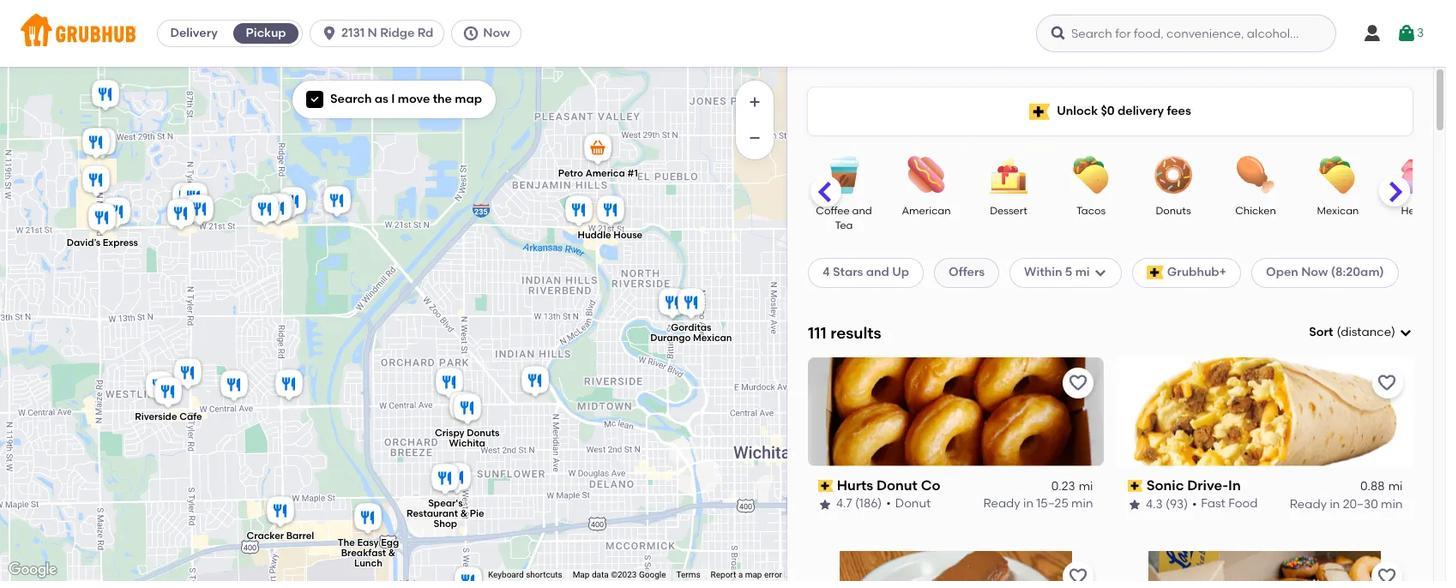 Task type: locate. For each thing, give the bounding box(es) containing it.
1 min from the left
[[1071, 497, 1093, 512]]

5
[[1065, 265, 1072, 280]]

4.3
[[1145, 497, 1162, 512]]

grubhub plus flag logo image for grubhub+
[[1146, 266, 1164, 280]]

huddle house image
[[594, 193, 628, 231]]

2 star icon image from the left
[[1127, 498, 1141, 512]]

2 subscription pass image from the left
[[1127, 480, 1143, 492]]

donuts down donuts image
[[1156, 205, 1191, 217]]

& right lunch
[[388, 548, 396, 560]]

los mexican burritos image
[[451, 564, 485, 582]]

pie
[[470, 509, 484, 520]]

0 horizontal spatial star icon image
[[818, 498, 832, 512]]

tacos
[[1076, 205, 1106, 217]]

cracker
[[247, 531, 284, 542]]

2 in from the left
[[1329, 497, 1340, 512]]

map right the
[[455, 92, 482, 106]]

min
[[1071, 497, 1093, 512], [1381, 497, 1402, 512]]

1 subscription pass image from the left
[[818, 480, 833, 492]]

1 vertical spatial now
[[1301, 265, 1328, 280]]

1 horizontal spatial star icon image
[[1127, 498, 1141, 512]]

1 vertical spatial map
[[745, 570, 762, 580]]

save this restaurant button for sugar shak daylight donuts logo
[[1062, 562, 1093, 582]]

subscription pass image
[[818, 480, 833, 492], [1127, 480, 1143, 492]]

report a map error
[[711, 570, 782, 580]]

david's
[[67, 238, 100, 249]]

& left pie
[[460, 509, 468, 520]]

sugar llamas image
[[171, 356, 205, 394]]

2 ready from the left
[[1289, 497, 1327, 512]]

svg image left search at the top
[[310, 94, 320, 105]]

search as i move the map
[[330, 92, 482, 106]]

crispy
[[435, 428, 465, 439]]

mexican inside gorditas durango mexican
[[693, 333, 732, 344]]

star icon image for hurts donut co
[[818, 498, 832, 512]]

star icon image
[[818, 498, 832, 512], [1127, 498, 1141, 512]]

donuts down el ricardo's mexican food icon
[[467, 428, 499, 439]]

ready left 15–25
[[983, 497, 1020, 512]]

•
[[886, 497, 891, 512], [1192, 497, 1197, 512]]

svg image inside now button
[[463, 25, 480, 42]]

delivery
[[170, 26, 218, 40]]

svg image inside field
[[1399, 326, 1413, 340]]

star icon image left 4.7
[[818, 498, 832, 512]]

open
[[1266, 265, 1298, 280]]

save this restaurant image
[[1377, 567, 1397, 582]]

fast
[[1201, 497, 1226, 512]]

sugar shak daylight donuts logo image
[[808, 551, 1103, 582]]

drive-
[[1187, 478, 1228, 494]]

lunch
[[354, 559, 382, 570]]

riverside cafe image up durango
[[655, 286, 690, 323]]

unlock
[[1057, 104, 1098, 118]]

0 horizontal spatial svg image
[[463, 25, 480, 42]]

4.7 (186)
[[836, 497, 882, 512]]

in for sonic drive-in
[[1329, 497, 1340, 512]]

panera bread image
[[79, 163, 113, 201]]

within
[[1024, 265, 1062, 280]]

old chicago pizza + taproom image
[[177, 180, 211, 218]]

Search for food, convenience, alcohol... search field
[[1036, 15, 1336, 52]]

1 vertical spatial mexican
[[693, 333, 732, 344]]

save this restaurant image
[[1067, 373, 1088, 394], [1377, 373, 1397, 394], [1067, 567, 1088, 582]]

svg image left 3 button
[[1362, 23, 1383, 44]]

0 horizontal spatial in
[[1023, 497, 1034, 512]]

ihop image
[[88, 77, 123, 115]]

0 horizontal spatial map
[[455, 92, 482, 106]]

and
[[852, 205, 872, 217], [866, 265, 889, 280]]

0 horizontal spatial subscription pass image
[[818, 480, 833, 492]]

save this restaurant button
[[1062, 368, 1093, 399], [1372, 368, 1402, 399], [1062, 562, 1093, 582], [1372, 562, 1402, 582]]

the easy egg breakfast & lunch image
[[351, 501, 385, 539]]

1 horizontal spatial grubhub plus flag logo image
[[1146, 266, 1164, 280]]

and left up
[[866, 265, 889, 280]]

0 vertical spatial now
[[483, 26, 510, 40]]

2131
[[341, 26, 365, 40]]

1 horizontal spatial map
[[745, 570, 762, 580]]

freddy's frozen custard & steakburgers image
[[183, 192, 217, 230]]

4
[[823, 265, 830, 280]]

ready for hurts donut co
[[983, 497, 1020, 512]]

riverside cafe image left smoothie king image
[[151, 375, 185, 413]]

now right 'rd'
[[483, 26, 510, 40]]

0.23 mi
[[1051, 480, 1093, 494]]

&
[[460, 509, 468, 520], [388, 548, 396, 560]]

(186)
[[855, 497, 882, 512]]

keyboard shortcuts button
[[488, 570, 562, 582]]

1 vertical spatial &
[[388, 548, 396, 560]]

mexican down gorditas durango mexican icon
[[693, 333, 732, 344]]

delivery button
[[158, 20, 230, 47]]

sonic drive-in logo image
[[1117, 357, 1413, 466]]

village inn image
[[272, 367, 306, 405]]

search
[[330, 92, 372, 106]]

sonic drive-in
[[1146, 478, 1240, 494]]

subscription pass image left hurts
[[818, 480, 833, 492]]

0 vertical spatial riverside cafe image
[[655, 286, 690, 323]]

svg image inside 3 button
[[1396, 23, 1417, 44]]

donuts
[[1156, 205, 1191, 217], [467, 428, 499, 439]]

map right a on the bottom right of the page
[[745, 570, 762, 580]]

mi right 0.88
[[1388, 480, 1402, 494]]

rd
[[417, 26, 433, 40]]

svg image
[[1396, 23, 1417, 44], [463, 25, 480, 42]]

min down 0.23 mi
[[1071, 497, 1093, 512]]

0 horizontal spatial min
[[1071, 497, 1093, 512]]

mexican
[[1317, 205, 1359, 217], [693, 333, 732, 344]]

0 horizontal spatial donuts
[[467, 428, 499, 439]]

svg image right )
[[1399, 326, 1413, 340]]

1 horizontal spatial &
[[460, 509, 468, 520]]

min down 0.88 mi
[[1381, 497, 1402, 512]]

move
[[398, 92, 430, 106]]

grubhub plus flag logo image left unlock
[[1029, 103, 1050, 120]]

healthy
[[1401, 205, 1440, 217]]

1 horizontal spatial riverside cafe image
[[655, 286, 690, 323]]

a
[[738, 570, 743, 580]]

mi right 5
[[1075, 265, 1090, 280]]

0 vertical spatial grubhub plus flag logo image
[[1029, 103, 1050, 120]]

durango
[[650, 333, 691, 344]]

american image
[[896, 156, 956, 194]]

shortcuts
[[526, 570, 562, 580]]

1 in from the left
[[1023, 497, 1034, 512]]

and up "tea"
[[852, 205, 872, 217]]

0 vertical spatial donut
[[877, 478, 918, 494]]

in left 15–25
[[1023, 497, 1034, 512]]

gorditas durango mexican image
[[674, 286, 708, 323]]

gorditas durango mexican
[[650, 323, 732, 344]]

breakfast
[[341, 548, 386, 560]]

None field
[[1309, 324, 1413, 342]]

0 horizontal spatial now
[[483, 26, 510, 40]]

in
[[1023, 497, 1034, 512], [1329, 497, 1340, 512]]

now right open
[[1301, 265, 1328, 280]]

grubhub plus flag logo image for unlock $0 delivery fees
[[1029, 103, 1050, 120]]

1 ready from the left
[[983, 497, 1020, 512]]

svg image
[[1362, 23, 1383, 44], [321, 25, 338, 42], [1050, 25, 1067, 42], [310, 94, 320, 105], [1093, 266, 1107, 280], [1399, 326, 1413, 340]]

ready in 20–30 min
[[1289, 497, 1402, 512]]

kfc image
[[261, 191, 295, 229]]

and inside "coffee and tea"
[[852, 205, 872, 217]]

ready up checkout
[[1289, 497, 1327, 512]]

0 vertical spatial &
[[460, 509, 468, 520]]

1 horizontal spatial min
[[1381, 497, 1402, 512]]

donut down co
[[895, 497, 931, 512]]

0.23
[[1051, 480, 1075, 494]]

petro america #1 image
[[581, 131, 615, 169]]

1 star icon image from the left
[[818, 498, 832, 512]]

mi for sonic drive-in
[[1388, 480, 1402, 494]]

up
[[892, 265, 909, 280]]

1 vertical spatial donut
[[895, 497, 931, 512]]

lamar's donuts (w 21st st) logo image
[[1117, 551, 1413, 582]]

• donut
[[886, 497, 931, 512]]

2 min from the left
[[1381, 497, 1402, 512]]

delivery
[[1118, 104, 1164, 118]]

gorditas
[[671, 323, 711, 334]]

1 horizontal spatial subscription pass image
[[1127, 480, 1143, 492]]

hurts
[[837, 478, 873, 494]]

0 horizontal spatial mexican
[[693, 333, 732, 344]]

svg image for now
[[463, 25, 480, 42]]

1 • from the left
[[886, 497, 891, 512]]

4 stars and up
[[823, 265, 909, 280]]

svg image left 2131
[[321, 25, 338, 42]]

ready for sonic drive-in
[[1289, 497, 1327, 512]]

#1
[[627, 168, 638, 179]]

• down hurts donut co
[[886, 497, 891, 512]]

offers
[[949, 265, 985, 280]]

• right (93)
[[1192, 497, 1197, 512]]

2131 n ridge rd button
[[310, 20, 451, 47]]

0 horizontal spatial ready
[[983, 497, 1020, 512]]

proceed
[[1211, 519, 1260, 533]]

grubhub plus flag logo image
[[1029, 103, 1050, 120], [1146, 266, 1164, 280]]

1 horizontal spatial ready
[[1289, 497, 1327, 512]]

crumbl cookies image
[[79, 125, 113, 163]]

house
[[613, 230, 643, 241]]

david's express image
[[85, 201, 119, 238]]

mexican image
[[1308, 156, 1368, 194]]

subway® 10907-0 image
[[562, 193, 596, 231]]

• fast food
[[1192, 497, 1258, 512]]

donuts image
[[1143, 156, 1203, 194]]

riverside cafe image
[[655, 286, 690, 323], [151, 375, 185, 413]]

grubhub plus flag logo image left grubhub+
[[1146, 266, 1164, 280]]

main navigation navigation
[[0, 0, 1446, 67]]

ready
[[983, 497, 1020, 512], [1289, 497, 1327, 512]]

oasis lounge image
[[440, 461, 474, 498]]

subscription pass image left "sonic"
[[1127, 480, 1143, 492]]

1 vertical spatial riverside cafe image
[[151, 375, 185, 413]]

petro
[[558, 168, 583, 179]]

3 button
[[1396, 18, 1424, 49]]

1 horizontal spatial donuts
[[1156, 205, 1191, 217]]

donut up • donut
[[877, 478, 918, 494]]

0 vertical spatial donuts
[[1156, 205, 1191, 217]]

terms
[[676, 570, 700, 580]]

4.3 (93)
[[1145, 497, 1188, 512]]

0 vertical spatial and
[[852, 205, 872, 217]]

mexican down mexican image
[[1317, 205, 1359, 217]]

1 vertical spatial donuts
[[467, 428, 499, 439]]

0.88
[[1360, 480, 1385, 494]]

0 horizontal spatial grubhub plus flag logo image
[[1029, 103, 1050, 120]]

)
[[1391, 325, 1396, 340]]

2 • from the left
[[1192, 497, 1197, 512]]

star icon image left '4.3'
[[1127, 498, 1141, 512]]

crispy donuts wichita image
[[450, 391, 485, 429]]

1 vertical spatial grubhub plus flag logo image
[[1146, 266, 1164, 280]]

egg
[[381, 538, 399, 549]]

1 horizontal spatial now
[[1301, 265, 1328, 280]]

0 horizontal spatial •
[[886, 497, 891, 512]]

(8:20am)
[[1331, 265, 1384, 280]]

1 horizontal spatial •
[[1192, 497, 1197, 512]]

chicken image
[[1226, 156, 1286, 194]]

in left 20–30
[[1329, 497, 1340, 512]]

1 horizontal spatial svg image
[[1396, 23, 1417, 44]]

mi right 0.23
[[1079, 480, 1093, 494]]

1 horizontal spatial in
[[1329, 497, 1340, 512]]

jason's deli image
[[248, 192, 282, 230]]

0 horizontal spatial &
[[388, 548, 396, 560]]

1 horizontal spatial mexican
[[1317, 205, 1359, 217]]

lamar's donuts (w 21st st) image
[[99, 195, 134, 232]]

0 vertical spatial map
[[455, 92, 482, 106]]

error
[[764, 570, 782, 580]]

dessert image
[[979, 156, 1039, 194]]

distance
[[1341, 325, 1391, 340]]



Task type: vqa. For each thing, say whether or not it's contained in the screenshot.
move
yes



Task type: describe. For each thing, give the bounding box(es) containing it.
min for hurts donut co
[[1071, 497, 1093, 512]]

within 5 mi
[[1024, 265, 1090, 280]]

3
[[1417, 26, 1424, 40]]

svg image inside the 2131 n ridge rd button
[[321, 25, 338, 42]]

star icon image for sonic drive-in
[[1127, 498, 1141, 512]]

now button
[[451, 20, 528, 47]]

• for drive-
[[1192, 497, 1197, 512]]

cracker barrel image
[[263, 494, 298, 532]]

none field containing sort
[[1309, 324, 1413, 342]]

• for donut
[[886, 497, 891, 512]]

spear's restaurant & pie shop image
[[428, 461, 462, 499]]

open now (8:20am)
[[1266, 265, 1384, 280]]

petro america #1
[[558, 168, 638, 179]]

sort
[[1309, 325, 1333, 340]]

grubhub+
[[1167, 265, 1227, 280]]

sugar shak daylight donuts image
[[164, 196, 198, 234]]

in
[[1228, 478, 1240, 494]]

the
[[433, 92, 452, 106]]

data
[[592, 570, 609, 580]]

as
[[375, 92, 388, 106]]

now inside button
[[483, 26, 510, 40]]

restaurant
[[407, 509, 458, 520]]

donuts inside riverside cafe crispy donuts wichita
[[467, 428, 499, 439]]

0.88 mi
[[1360, 480, 1402, 494]]

tropical smoothie cafe image
[[85, 125, 119, 163]]

in for hurts donut co
[[1023, 497, 1034, 512]]

subscription pass image for sonic drive-in
[[1127, 480, 1143, 492]]

1 vertical spatial and
[[866, 265, 889, 280]]

hibachi boy image
[[169, 180, 203, 218]]

tacos image
[[1061, 156, 1121, 194]]

sort ( distance )
[[1309, 325, 1396, 340]]

coffee and tea
[[816, 205, 872, 232]]

ridge
[[380, 26, 415, 40]]

riverside
[[135, 412, 177, 423]]

keyboard shortcuts
[[488, 570, 562, 580]]

(
[[1337, 325, 1341, 340]]

111
[[808, 323, 827, 343]]

huddle
[[578, 230, 611, 241]]

(93)
[[1165, 497, 1188, 512]]

mi for hurts donut co
[[1079, 480, 1093, 494]]

2131 n ridge rd
[[341, 26, 433, 40]]

chicken
[[1235, 205, 1276, 217]]

spear's
[[428, 498, 463, 510]]

subscription pass image for hurts donut co
[[818, 480, 833, 492]]

svg image for 3
[[1396, 23, 1417, 44]]

map region
[[0, 35, 937, 582]]

map
[[573, 570, 590, 580]]

american
[[902, 205, 951, 217]]

save this restaurant button for lamar's donuts (w 21st st) logo
[[1372, 562, 1402, 582]]

popeyes image
[[432, 365, 467, 403]]

tea
[[835, 220, 853, 232]]

spear's restaurant & pie shop cracker barrel the easy egg breakfast & lunch
[[247, 498, 484, 570]]

svg image up unlock
[[1050, 25, 1067, 42]]

6s steakhouse image
[[320, 184, 354, 221]]

checkout
[[1278, 519, 1335, 533]]

el ricardo's mexican food image
[[446, 389, 480, 427]]

pickup button
[[230, 20, 302, 47]]

minus icon image
[[746, 130, 763, 147]]

the
[[338, 538, 355, 549]]

america
[[585, 168, 625, 179]]

cafe
[[179, 412, 202, 423]]

keyboard
[[488, 570, 524, 580]]

wichita
[[449, 438, 485, 449]]

riverside cafe crispy donuts wichita
[[135, 412, 499, 449]]

111 results
[[808, 323, 881, 343]]

hurts donut co image
[[275, 184, 310, 222]]

results
[[830, 323, 881, 343]]

easy
[[357, 538, 379, 549]]

coffee
[[816, 205, 850, 217]]

save this restaurant image for hurts donut co
[[1067, 373, 1088, 394]]

express
[[103, 238, 138, 249]]

$0
[[1101, 104, 1115, 118]]

healthy image
[[1390, 156, 1446, 194]]

map data ©2023 google
[[573, 570, 666, 580]]

proceed to checkout
[[1211, 519, 1335, 533]]

fees
[[1167, 104, 1191, 118]]

20–30
[[1343, 497, 1378, 512]]

hurts donut co logo image
[[808, 357, 1103, 466]]

donut for •
[[895, 497, 931, 512]]

4.7
[[836, 497, 852, 512]]

to
[[1263, 519, 1275, 533]]

save this restaurant button for sonic drive-in logo
[[1372, 368, 1402, 399]]

i
[[391, 92, 395, 106]]

petro america #2 image
[[518, 364, 552, 401]]

save this restaurant image for sonic drive-in
[[1377, 373, 1397, 394]]

hurts donut co
[[837, 478, 941, 494]]

stars
[[833, 265, 863, 280]]

n
[[368, 26, 377, 40]]

shop
[[434, 519, 457, 530]]

coffee and tea image
[[814, 156, 874, 194]]

arby's image
[[262, 190, 297, 228]]

sonic drive-in image
[[179, 192, 214, 230]]

co
[[921, 478, 941, 494]]

plus icon image
[[746, 93, 763, 111]]

min for sonic drive-in
[[1381, 497, 1402, 512]]

15–25
[[1036, 497, 1069, 512]]

proceed to checkout button
[[1158, 511, 1388, 542]]

ready in 15–25 min
[[983, 497, 1093, 512]]

vita bella image
[[142, 369, 177, 407]]

svg image right 5
[[1093, 266, 1107, 280]]

donut for hurts
[[877, 478, 918, 494]]

barrel
[[286, 531, 314, 542]]

huddle house david's express
[[67, 230, 643, 249]]

0 vertical spatial mexican
[[1317, 205, 1359, 217]]

dessert
[[990, 205, 1027, 217]]

google image
[[4, 559, 61, 582]]

©2023
[[611, 570, 637, 580]]

0 horizontal spatial riverside cafe image
[[151, 375, 185, 413]]

save this restaurant button for hurts donut co logo
[[1062, 368, 1093, 399]]

smoothie king image
[[217, 368, 251, 406]]



